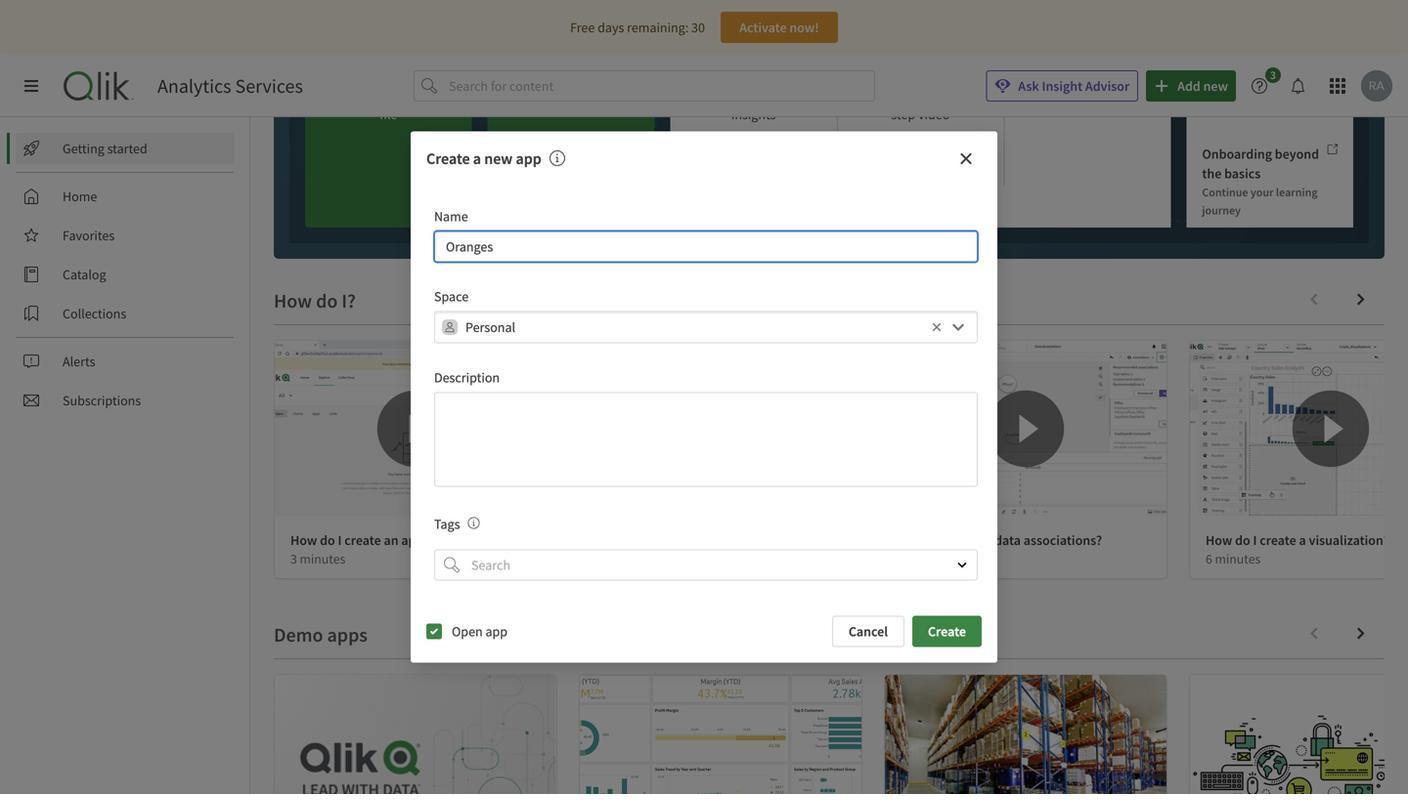 Task type: locate. For each thing, give the bounding box(es) containing it.
how
[[290, 532, 317, 550], [596, 532, 622, 550], [901, 532, 927, 550], [1206, 532, 1232, 550]]

how for how do i define data associations? 5 minutes
[[901, 532, 927, 550]]

the for go
[[1259, 102, 1275, 117]]

1 create from the left
[[344, 532, 381, 550]]

1 horizontal spatial app?
[[751, 532, 779, 550]]

how for how do i load data into an app?
[[596, 532, 622, 550]]

how up 5
[[901, 532, 927, 550]]

minutes inside how do i create an app? 3 minutes
[[300, 551, 345, 568]]

analytics services
[[157, 74, 303, 98]]

0 vertical spatial the
[[1259, 102, 1275, 117]]

0 horizontal spatial create
[[426, 149, 470, 169]]

new
[[484, 149, 513, 169]]

1 how from the left
[[290, 532, 317, 550]]

analytics
[[157, 74, 231, 98]]

do inside how do i create a visualization? 6 minutes
[[1235, 532, 1250, 550]]

i
[[338, 532, 342, 550], [643, 532, 647, 550], [948, 532, 952, 550], [1253, 532, 1257, 550]]

2 app? from the left
[[751, 532, 779, 550]]

do for how do i create a visualization? 6 minutes
[[1235, 532, 1250, 550]]

3 do from the left
[[930, 532, 945, 550]]

data left the into
[[678, 532, 704, 550]]

minutes right 5
[[910, 551, 956, 568]]

app?
[[401, 532, 430, 550], [751, 532, 779, 550]]

ask insight advisor
[[1018, 77, 1130, 95]]

journey
[[1202, 203, 1241, 218]]

alerts link
[[16, 346, 235, 377]]

analytics services element
[[157, 74, 303, 98]]

how do i create a visualization? element
[[1206, 532, 1389, 550]]

0 horizontal spatial app
[[485, 623, 508, 641]]

cancel
[[849, 623, 888, 641]]

1 horizontal spatial data
[[766, 82, 792, 100]]

do inside the how do i define data associations? 5 minutes
[[930, 532, 945, 550]]

by-
[[958, 82, 976, 100]]

how up 3
[[290, 532, 317, 550]]

this
[[906, 82, 927, 100]]

main content
[[250, 0, 1408, 795]]

30
[[691, 19, 705, 36]]

minutes inside how do i create a visualization? 6 minutes
[[1215, 551, 1261, 568]]

2 horizontal spatial data
[[995, 532, 1021, 550]]

create left tags at the left bottom
[[344, 532, 381, 550]]

close sidebar menu image
[[23, 78, 39, 94]]

3 i from the left
[[948, 532, 952, 550]]

demo app - beginner's tutorial image
[[580, 676, 861, 795]]

app? right the into
[[751, 532, 779, 550]]

how do i create an app? image
[[275, 341, 556, 517]]

experience data to insights button
[[670, 0, 837, 228]]

cancel button
[[832, 616, 905, 648]]

onboarding
[[1202, 145, 1272, 163]]

create
[[426, 149, 470, 169], [928, 623, 966, 641]]

data
[[766, 82, 792, 100], [678, 532, 704, 550], [995, 532, 1021, 550]]

1 i from the left
[[338, 532, 342, 550]]

data inside experience data to insights
[[766, 82, 792, 100]]

activate now! link
[[721, 12, 838, 43]]

minutes right 3
[[300, 551, 345, 568]]

open app
[[452, 623, 508, 641]]

1 horizontal spatial app
[[516, 149, 542, 169]]

start typing a tag name. select an existing tag or create a new tag by pressing enter or comma. press backspace to remove a tag. tooltip
[[460, 516, 480, 533]]

1 horizontal spatial the
[[1259, 102, 1275, 117]]

app? left tags at the left bottom
[[401, 532, 430, 550]]

how inside how do i create an app? 3 minutes
[[290, 532, 317, 550]]

minutes
[[300, 551, 345, 568], [605, 551, 651, 568], [910, 551, 956, 568], [1215, 551, 1261, 568]]

0 vertical spatial create
[[426, 149, 470, 169]]

create inside how do i create an app? 3 minutes
[[344, 532, 381, 550]]

0 horizontal spatial an
[[384, 532, 399, 550]]

create left visualization?
[[1260, 532, 1296, 550]]

how do i define data associations? image
[[885, 341, 1167, 517]]

activate now!
[[739, 19, 819, 36]]

data right define
[[995, 532, 1021, 550]]

4 minutes from the left
[[1215, 551, 1261, 568]]

start typing a tag name. select an existing tag or create a new tag by pressing enter or comma. press backspace to remove a tag. image
[[468, 518, 480, 529]]

getting
[[63, 140, 104, 157]]

i inside how do i create an app? 3 minutes
[[338, 532, 342, 550]]

search image
[[444, 558, 460, 573]]

1 horizontal spatial a
[[1299, 532, 1306, 550]]

4 do from the left
[[1235, 532, 1250, 550]]

how up the 7 on the bottom
[[596, 532, 622, 550]]

tags
[[434, 516, 460, 533]]

an
[[384, 532, 399, 550], [733, 532, 748, 550]]

1 horizontal spatial create
[[1260, 532, 1296, 550]]

the up continue
[[1202, 165, 1222, 182]]

main content containing experience data to insights
[[250, 0, 1408, 795]]

create inside button
[[928, 623, 966, 641]]

1 vertical spatial the
[[1202, 165, 1222, 182]]

data inside the how do i define data associations? 5 minutes
[[995, 532, 1021, 550]]

1 minutes from the left
[[300, 551, 345, 568]]

minutes right the 7 on the bottom
[[605, 551, 651, 568]]

app right open
[[485, 623, 508, 641]]

the
[[1259, 102, 1275, 117], [1202, 165, 1222, 182]]

favorites
[[63, 227, 115, 244]]

minutes right the 6
[[1215, 551, 1261, 568]]

how inside the how do i define data associations? 5 minutes
[[901, 532, 927, 550]]

how do i load data into an app?
[[596, 532, 779, 550]]

follow
[[865, 82, 903, 100]]

minutes inside the how do i define data associations? 5 minutes
[[910, 551, 956, 568]]

2 i from the left
[[643, 532, 647, 550]]

1 an from the left
[[384, 532, 399, 550]]

how do i create an app? element
[[290, 532, 430, 550]]

home
[[63, 188, 97, 205]]

1 app? from the left
[[401, 532, 430, 550]]

2 an from the left
[[733, 532, 748, 550]]

1 vertical spatial a
[[1299, 532, 1306, 550]]

the inside "onboarding beyond the basics continue your learning journey"
[[1202, 165, 1222, 182]]

a
[[473, 149, 481, 169], [1299, 532, 1306, 550]]

an left tags at the left bottom
[[384, 532, 399, 550]]

create
[[344, 532, 381, 550], [1260, 532, 1296, 550]]

4 i from the left
[[1253, 532, 1257, 550]]

home link
[[16, 181, 235, 212]]

1 vertical spatial create
[[928, 623, 966, 641]]

how do i create a visualization? 6 minutes
[[1206, 532, 1389, 568]]

3 how from the left
[[901, 532, 927, 550]]

how for how do i create an app? 3 minutes
[[290, 532, 317, 550]]

insight
[[1042, 77, 1083, 95]]

minutes for how do i define data associations?
[[910, 551, 956, 568]]

3 minutes from the left
[[910, 551, 956, 568]]

a left visualization?
[[1299, 532, 1306, 550]]

1 do from the left
[[320, 532, 335, 550]]

5
[[901, 551, 907, 568]]

a left new
[[473, 149, 481, 169]]

create for create a new app
[[426, 149, 470, 169]]

follow this step-by- step video
[[865, 82, 976, 123]]

now!
[[789, 19, 819, 36]]

2 create from the left
[[1260, 532, 1296, 550]]

i inside how do i create a visualization? 6 minutes
[[1253, 532, 1257, 550]]

create down open icon
[[928, 623, 966, 641]]

2 do from the left
[[625, 532, 640, 550]]

i inside the how do i define data associations? 5 minutes
[[948, 532, 952, 550]]

basics
[[1224, 165, 1261, 182]]

the left go
[[1259, 102, 1275, 117]]

how inside how do i create a visualization? 6 minutes
[[1206, 532, 1232, 550]]

app right new
[[516, 149, 542, 169]]

associations?
[[1024, 532, 1102, 550]]

2 how from the left
[[596, 532, 622, 550]]

ask insight advisor button
[[986, 70, 1138, 102]]

subscriptions
[[63, 392, 141, 410]]

app
[[516, 149, 542, 169], [485, 623, 508, 641]]

7
[[596, 551, 602, 568]]

create left new
[[426, 149, 470, 169]]

create for an
[[344, 532, 381, 550]]

0 vertical spatial a
[[473, 149, 481, 169]]

name
[[434, 208, 468, 225]]

0 horizontal spatial the
[[1202, 165, 1222, 182]]

app? inside how do i create an app? 3 minutes
[[401, 532, 430, 550]]

advisor
[[1085, 77, 1130, 95]]

0 horizontal spatial a
[[473, 149, 481, 169]]

getting started link
[[16, 133, 235, 164]]

how do i load data into an app? image
[[580, 341, 861, 517]]

0 horizontal spatial app?
[[401, 532, 430, 550]]

data for how do i load data into an app?
[[678, 532, 704, 550]]

1 horizontal spatial create
[[928, 623, 966, 641]]

data for how do i define data associations? 5 minutes
[[995, 532, 1021, 550]]

an right the into
[[733, 532, 748, 550]]

0 horizontal spatial data
[[678, 532, 704, 550]]

0 vertical spatial app
[[516, 149, 542, 169]]

data left 'to'
[[766, 82, 792, 100]]

onboarding beyond the basics continue your learning journey
[[1202, 145, 1319, 218]]

how up the 6
[[1206, 532, 1232, 550]]

beyond
[[1275, 145, 1319, 163]]

do
[[320, 532, 335, 550], [625, 532, 640, 550], [930, 532, 945, 550], [1235, 532, 1250, 550]]

1 horizontal spatial an
[[733, 532, 748, 550]]

create inside how do i create a visualization? 6 minutes
[[1260, 532, 1296, 550]]

4 how from the left
[[1206, 532, 1232, 550]]

0 horizontal spatial create
[[344, 532, 381, 550]]

1 vertical spatial app
[[485, 623, 508, 641]]

do inside how do i create an app? 3 minutes
[[320, 532, 335, 550]]



Task type: describe. For each thing, give the bounding box(es) containing it.
7 minutes
[[596, 551, 651, 568]]

minutes for how do i create a visualization?
[[1215, 551, 1261, 568]]

ask
[[1018, 77, 1039, 95]]

into
[[707, 532, 731, 550]]

do for how do i create an app? 3 minutes
[[320, 532, 335, 550]]

remaining:
[[627, 19, 689, 36]]

go
[[1278, 102, 1290, 117]]

open
[[452, 623, 483, 641]]

analyze
[[1202, 102, 1241, 117]]

a inside dialog
[[473, 149, 481, 169]]

minutes for how do i create an app?
[[300, 551, 345, 568]]

i for how do i create an app? 3 minutes
[[338, 532, 342, 550]]

collections link
[[16, 298, 235, 330]]

started
[[107, 140, 147, 157]]

on
[[1243, 102, 1256, 117]]

visualization?
[[1309, 532, 1389, 550]]

open image
[[956, 560, 968, 571]]

activate
[[739, 19, 787, 36]]

demo app - order-to-cash analytics image
[[1190, 676, 1408, 795]]

analyze on the go link
[[1186, 54, 1353, 127]]

Search text field
[[467, 550, 940, 581]]

i for how do i create a visualization? 6 minutes
[[1253, 532, 1257, 550]]

do for how do i define data associations? 5 minutes
[[930, 532, 945, 550]]

how do i create a visualization? image
[[1190, 341, 1408, 517]]

a inside how do i create a visualization? 6 minutes
[[1299, 532, 1306, 550]]

i for how do i define data associations? 5 minutes
[[948, 532, 952, 550]]

how do i create an app? 3 minutes
[[290, 532, 430, 568]]

3
[[290, 551, 297, 568]]

do for how do i load data into an app?
[[625, 532, 640, 550]]

free
[[570, 19, 595, 36]]

to
[[794, 82, 806, 100]]

create for a
[[1260, 532, 1296, 550]]

step
[[891, 106, 915, 123]]

experience
[[701, 82, 763, 100]]

create a new app
[[426, 149, 542, 169]]

demo app - visualization showcase image
[[275, 676, 556, 795]]

subscriptions link
[[16, 385, 235, 417]]

description
[[434, 369, 500, 387]]

demo app - sap procurement image
[[885, 676, 1167, 795]]

video
[[918, 106, 950, 123]]

insights
[[731, 106, 776, 123]]

create for create
[[928, 623, 966, 641]]

Name text field
[[434, 231, 978, 263]]

an inside how do i create an app? 3 minutes
[[384, 532, 399, 550]]

Description text field
[[434, 392, 978, 487]]

services
[[235, 74, 303, 98]]

getting started
[[63, 140, 147, 157]]

favorites link
[[16, 220, 235, 251]]

space
[[434, 288, 469, 306]]

collections
[[63, 305, 126, 323]]

create a new app dialog
[[411, 132, 997, 663]]

catalog
[[63, 266, 106, 284]]

catalog link
[[16, 259, 235, 290]]

your
[[1251, 185, 1274, 200]]

load
[[650, 532, 675, 550]]

continue
[[1202, 185, 1248, 200]]

analyze on the go
[[1202, 102, 1290, 117]]

alerts
[[63, 353, 95, 371]]

step-
[[929, 82, 958, 100]]

the for basics
[[1202, 165, 1222, 182]]

experience data to insights
[[701, 82, 806, 123]]

how do i define data associations? element
[[901, 532, 1102, 550]]

free days remaining: 30
[[570, 19, 705, 36]]

Space text field
[[465, 312, 927, 344]]

2 minutes from the left
[[605, 551, 651, 568]]

learning
[[1276, 185, 1318, 200]]

how for how do i create a visualization? 6 minutes
[[1206, 532, 1232, 550]]

how do i define data associations? 5 minutes
[[901, 532, 1102, 568]]

days
[[598, 19, 624, 36]]

create button
[[912, 616, 982, 648]]

6
[[1206, 551, 1212, 568]]

define
[[955, 532, 992, 550]]

navigation pane element
[[0, 125, 249, 424]]

follow this step-by- step video button
[[837, 0, 1004, 228]]

i for how do i load data into an app?
[[643, 532, 647, 550]]



Task type: vqa. For each thing, say whether or not it's contained in the screenshot.


